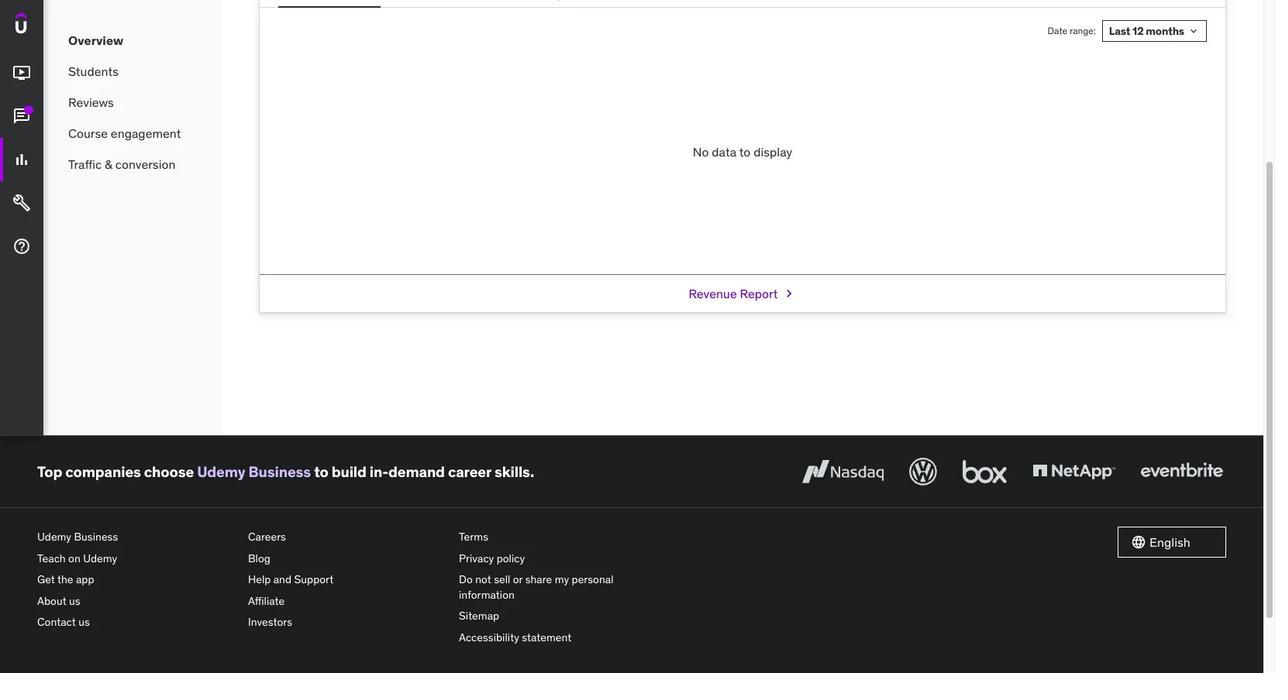 Task type: vqa. For each thing, say whether or not it's contained in the screenshot.
to to the right
yes



Task type: locate. For each thing, give the bounding box(es) containing it.
medium image left traffic
[[12, 151, 31, 169]]

months
[[1147, 24, 1185, 38]]

date range:
[[1048, 25, 1097, 36]]

udemy image
[[16, 12, 86, 39]]

last 12 months
[[1110, 24, 1185, 38]]

us right "about"
[[69, 595, 80, 609]]

revenue report link
[[689, 275, 797, 313]]

to left build
[[314, 463, 329, 481]]

medium image up medium image
[[12, 194, 31, 213]]

small image
[[781, 286, 797, 302]]

information
[[459, 589, 515, 602]]

engagement
[[111, 125, 181, 141]]

about us link
[[37, 592, 236, 613]]

get the app link
[[37, 570, 236, 592]]

business up on
[[74, 531, 118, 544]]

contact us link
[[37, 613, 236, 634]]

contact
[[37, 616, 76, 630]]

affiliate link
[[248, 592, 447, 613]]

skills.
[[495, 463, 534, 481]]

business
[[249, 463, 311, 481], [74, 531, 118, 544]]

about
[[37, 595, 66, 609]]

blog
[[248, 552, 271, 566]]

demand
[[389, 463, 445, 481]]

box image
[[959, 455, 1011, 489]]

statement
[[522, 631, 572, 645]]

4 medium image from the top
[[12, 194, 31, 213]]

1 vertical spatial to
[[314, 463, 329, 481]]

investors
[[248, 616, 292, 630]]

english
[[1150, 535, 1191, 551]]

medium image left course at the left
[[12, 107, 31, 126]]

display
[[754, 144, 793, 160]]

range:
[[1070, 25, 1097, 36]]

to
[[740, 144, 751, 160], [314, 463, 329, 481]]

0 horizontal spatial business
[[74, 531, 118, 544]]

udemy up the teach
[[37, 531, 71, 544]]

no data to display
[[693, 144, 793, 160]]

last 12 months button
[[1103, 20, 1208, 42]]

2 vertical spatial udemy
[[83, 552, 117, 566]]

terms privacy policy do not sell or share my personal information sitemap accessibility statement
[[459, 531, 614, 645]]

students link
[[43, 56, 222, 87]]

to right data
[[740, 144, 751, 160]]

privacy
[[459, 552, 494, 566]]

career
[[448, 463, 492, 481]]

0 vertical spatial us
[[69, 595, 80, 609]]

udemy business link up get the app "link"
[[37, 527, 236, 549]]

1 vertical spatial udemy
[[37, 531, 71, 544]]

0 vertical spatial udemy
[[197, 463, 245, 481]]

course
[[68, 125, 108, 141]]

privacy policy link
[[459, 549, 658, 570]]

udemy
[[197, 463, 245, 481], [37, 531, 71, 544], [83, 552, 117, 566]]

companies
[[65, 463, 141, 481]]

1 horizontal spatial to
[[740, 144, 751, 160]]

us right contact
[[78, 616, 90, 630]]

students
[[68, 63, 119, 79]]

the
[[57, 573, 73, 587]]

udemy business link
[[197, 463, 311, 481], [37, 527, 236, 549]]

0 vertical spatial udemy business link
[[197, 463, 311, 481]]

us
[[69, 595, 80, 609], [78, 616, 90, 630]]

udemy right choose
[[197, 463, 245, 481]]

date
[[1048, 25, 1068, 36]]

1 horizontal spatial business
[[249, 463, 311, 481]]

medium image down udemy image
[[12, 64, 31, 82]]

1 vertical spatial udemy business link
[[37, 527, 236, 549]]

udemy business link up careers
[[197, 463, 311, 481]]

investors link
[[248, 613, 447, 634]]

2 horizontal spatial udemy
[[197, 463, 245, 481]]

careers
[[248, 531, 286, 544]]

traffic & conversion
[[68, 157, 176, 172]]

blog link
[[248, 549, 447, 570]]

do not sell or share my personal information button
[[459, 570, 658, 607]]

revenue
[[689, 286, 737, 302]]

small image
[[1132, 535, 1147, 551]]

1 horizontal spatial udemy
[[83, 552, 117, 566]]

1 vertical spatial business
[[74, 531, 118, 544]]

my
[[555, 573, 569, 587]]

udemy right on
[[83, 552, 117, 566]]

traffic
[[68, 157, 102, 172]]

medium image
[[12, 64, 31, 82], [12, 107, 31, 126], [12, 151, 31, 169], [12, 194, 31, 213]]

0 vertical spatial to
[[740, 144, 751, 160]]

choose
[[144, 463, 194, 481]]

business up careers
[[249, 463, 311, 481]]



Task type: describe. For each thing, give the bounding box(es) containing it.
business inside the udemy business teach on udemy get the app about us contact us
[[74, 531, 118, 544]]

not
[[476, 573, 492, 587]]

help and support link
[[248, 570, 447, 592]]

top
[[37, 463, 62, 481]]

data
[[712, 144, 737, 160]]

share
[[526, 573, 552, 587]]

0 horizontal spatial udemy
[[37, 531, 71, 544]]

accessibility statement link
[[459, 628, 658, 650]]

help
[[248, 573, 271, 587]]

personal
[[572, 573, 614, 587]]

0 horizontal spatial to
[[314, 463, 329, 481]]

nasdaq image
[[799, 455, 888, 489]]

and
[[274, 573, 292, 587]]

build
[[332, 463, 367, 481]]

netapp image
[[1030, 455, 1119, 489]]

revenue report
[[689, 286, 778, 302]]

traffic & conversion link
[[43, 149, 222, 180]]

0 vertical spatial business
[[249, 463, 311, 481]]

2 medium image from the top
[[12, 107, 31, 126]]

course engagement link
[[43, 118, 222, 149]]

in-
[[370, 463, 389, 481]]

report
[[740, 286, 778, 302]]

no
[[693, 144, 709, 160]]

careers blog help and support affiliate investors
[[248, 531, 334, 630]]

&
[[105, 157, 112, 172]]

1 vertical spatial us
[[78, 616, 90, 630]]

1 medium image from the top
[[12, 64, 31, 82]]

english button
[[1118, 527, 1227, 558]]

policy
[[497, 552, 525, 566]]

overview link
[[43, 25, 222, 56]]

sell
[[494, 573, 511, 587]]

sitemap
[[459, 610, 500, 624]]

accessibility
[[459, 631, 520, 645]]

conversion
[[115, 157, 176, 172]]

or
[[513, 573, 523, 587]]

medium image
[[12, 237, 31, 256]]

12
[[1133, 24, 1144, 38]]

app
[[76, 573, 94, 587]]

volkswagen image
[[907, 455, 941, 489]]

eventbrite image
[[1138, 455, 1227, 489]]

teach on udemy link
[[37, 549, 236, 570]]

affiliate
[[248, 595, 285, 609]]

udemy business teach on udemy get the app about us contact us
[[37, 531, 118, 630]]

terms link
[[459, 527, 658, 549]]

teach
[[37, 552, 66, 566]]

course engagement
[[68, 125, 181, 141]]

reviews
[[68, 94, 114, 110]]

get
[[37, 573, 55, 587]]

overview
[[68, 32, 123, 48]]

reviews link
[[43, 87, 222, 118]]

xsmall image
[[1188, 25, 1201, 37]]

on
[[68, 552, 81, 566]]

last
[[1110, 24, 1131, 38]]

terms
[[459, 531, 489, 544]]

do
[[459, 573, 473, 587]]

3 medium image from the top
[[12, 151, 31, 169]]

careers link
[[248, 527, 447, 549]]

top companies choose udemy business to build in-demand career skills.
[[37, 463, 534, 481]]

support
[[294, 573, 334, 587]]

sitemap link
[[459, 607, 658, 628]]



